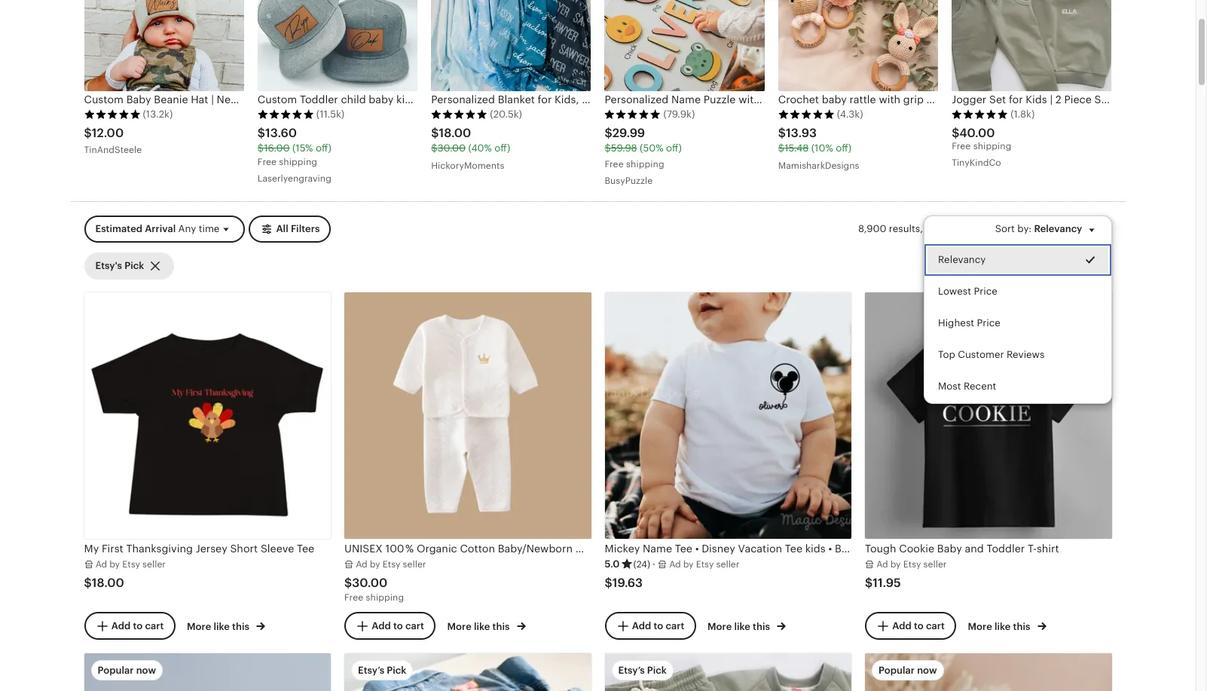 Task type: locate. For each thing, give the bounding box(es) containing it.
1 popular now link from the left
[[84, 654, 331, 691]]

y down first
[[115, 559, 120, 570]]

2 horizontal spatial pick
[[647, 665, 667, 676]]

3 a d b y etsy seller from the left
[[669, 559, 740, 570]]

to for 19.63
[[654, 620, 663, 632]]

4 cart from the left
[[926, 620, 945, 632]]

add to cart button down $ 18.00
[[84, 612, 175, 640]]

cart up personalised musical carousel wooden - custom heirloom music box - engraved keepsake gift - baby shower - new mom - baby girl - baby boy image
[[926, 620, 945, 632]]

add to cart button down 11.95
[[865, 612, 956, 640]]

0 horizontal spatial now
[[136, 665, 156, 676]]

a down my
[[95, 559, 102, 570]]

like up personalised musical carousel wooden - custom heirloom music box - engraved keepsake gift - baby shower - new mom - baby girl - baby boy image
[[995, 621, 1011, 632]]

add to cart for 18.00
[[111, 620, 164, 632]]

seller
[[143, 559, 166, 570], [403, 559, 426, 570], [716, 559, 740, 570], [924, 559, 947, 570]]

price inside highest price link
[[977, 317, 1000, 329]]

y for 30.00
[[375, 559, 380, 570]]

1 d from the left
[[101, 559, 107, 570]]

y down unisex
[[375, 559, 380, 570]]

mickey name tee • disney vacation tee kids • baby disney outfit • disney kids tee • disney world outfit • family matching disney tees image
[[605, 292, 852, 539]]

add down $ 30.00 free shipping
[[372, 620, 391, 632]]

off) for 13.93
[[836, 143, 852, 154]]

0 horizontal spatial etsy's
[[358, 665, 384, 676]]

with left grip at the top
[[879, 94, 901, 106]]

$ for $ 11.95
[[865, 576, 873, 590]]

5 out of 5 stars image up 12.00
[[84, 109, 141, 120]]

3 add to cart button from the left
[[605, 612, 696, 640]]

add to cart button down $ 30.00 free shipping
[[344, 612, 436, 640]]

d down first
[[101, 559, 107, 570]]

4 off) from the left
[[836, 143, 852, 154]]

2 b from the left
[[370, 559, 376, 570]]

like up personalized jean jacket, baby denim jacket, baby name jacket, toddler jean jacket with name, toddler name jacket, girls jean jacket image
[[474, 621, 490, 632]]

0 horizontal spatial with
[[879, 94, 901, 106]]

$ inside $ 12.00 tinandsteele
[[84, 126, 92, 140]]

like up personalized wooden handmade music box,valentine music box,wooden horse musical carousel,horse music box, musical carousel,heirloom carousel image
[[214, 621, 230, 632]]

$ 40.00 free shipping tinykindco
[[952, 126, 1012, 168]]

seller down baby
[[924, 559, 947, 570]]

3 a from the left
[[669, 559, 676, 570]]

a down tough at the right
[[877, 559, 883, 570]]

4 this from the left
[[1013, 621, 1031, 632]]

free down 40.00 at the top of the page
[[952, 141, 971, 152]]

this up personalized jean jacket, baby denim jacket, baby name jacket, toddler jean jacket with name, toddler name jacket, girls jean jacket image
[[493, 621, 510, 632]]

1 horizontal spatial etsy's pick
[[618, 665, 667, 676]]

3 d from the left
[[675, 559, 681, 570]]

2 popular from the left
[[879, 665, 915, 676]]

1 add to cart button from the left
[[84, 612, 175, 640]]

shipping down "(50%"
[[626, 159, 665, 170]]

1 y from the left
[[115, 559, 120, 570]]

1 popular now from the left
[[98, 665, 156, 676]]

add to cart button
[[84, 612, 175, 640], [344, 612, 436, 640], [605, 612, 696, 640], [865, 612, 956, 640]]

1 horizontal spatial with
[[925, 223, 945, 234]]

0 horizontal spatial 30.00
[[352, 576, 388, 590]]

free down 16.00
[[258, 157, 277, 167]]

4 y from the left
[[896, 559, 901, 570]]

etsy for 11.95
[[904, 559, 921, 570]]

to for 30.00
[[393, 620, 403, 632]]

shipping down 100
[[366, 593, 404, 603]]

off) inside $ 13.93 $ 15.48 (10% off) mamisharkdesigns
[[836, 143, 852, 154]]

0 horizontal spatial relevancy
[[938, 254, 986, 265]]

now for personalized wooden handmade music box,valentine music box,wooden horse musical carousel,horse music box, musical carousel,heirloom carousel image
[[136, 665, 156, 676]]

2 add to cart from the left
[[372, 620, 424, 632]]

a down unisex
[[356, 559, 362, 570]]

shipping down 40.00 at the top of the page
[[974, 141, 1012, 152]]

sleeve
[[261, 543, 294, 555]]

time
[[199, 223, 220, 235]]

18.00 down first
[[92, 576, 124, 590]]

baby/newborn
[[498, 543, 573, 555]]

1 popular from the left
[[98, 665, 134, 676]]

more like this
[[187, 621, 252, 632], [447, 621, 512, 632], [708, 621, 773, 632], [968, 621, 1033, 632]]

etsy's pick
[[358, 665, 407, 676], [618, 665, 667, 676]]

add down "19.63"
[[632, 620, 651, 632]]

1 b from the left
[[110, 559, 115, 570]]

5 5 out of 5 stars image from the left
[[778, 109, 835, 120]]

40.00
[[960, 126, 995, 140]]

tough cookie baby and toddler t-shirt image
[[865, 292, 1112, 539]]

set
[[643, 543, 660, 555]]

popular now link
[[84, 654, 331, 691], [865, 654, 1112, 691]]

4 add from the left
[[892, 620, 912, 632]]

etsy for 18.00
[[122, 559, 140, 570]]

$ 19.63
[[605, 576, 643, 590]]

price right lowest
[[974, 286, 997, 297]]

off) for 13.60
[[316, 143, 331, 154]]

1 horizontal spatial jogger set for kids | 2 piece sweatshirt set name centered | track suit for toddlers | gender neutral gift image
[[952, 0, 1112, 91]]

free inside '$ 13.60 $ 16.00 (15% off) free shipping laserlyengraving'
[[258, 157, 277, 167]]

free
[[952, 141, 971, 152], [258, 157, 277, 167], [605, 159, 624, 170], [344, 593, 363, 603]]

3 etsy from the left
[[696, 559, 714, 570]]

13.93
[[786, 126, 817, 140]]

4 like from the left
[[995, 621, 1011, 632]]

relevancy inside menu
[[938, 254, 986, 265]]

shipping down '(15%'
[[279, 157, 317, 167]]

1 horizontal spatial popular now link
[[865, 654, 1112, 691]]

a for 18.00
[[95, 559, 102, 570]]

reviews
[[1007, 349, 1045, 361]]

4 a d b y etsy seller from the left
[[877, 559, 947, 570]]

$
[[84, 126, 92, 140], [258, 126, 265, 140], [431, 126, 439, 140], [605, 126, 613, 140], [778, 126, 786, 140], [952, 126, 960, 140], [258, 143, 264, 154], [431, 143, 437, 154], [605, 143, 611, 154], [778, 143, 785, 154], [84, 576, 92, 590], [344, 576, 352, 590], [605, 576, 613, 590], [865, 576, 873, 590]]

d down unisex
[[362, 559, 368, 570]]

add to cart down "19.63"
[[632, 620, 685, 632]]

d down tough at the right
[[883, 559, 888, 570]]

like up the product video element
[[734, 621, 751, 632]]

more for 11.95
[[968, 621, 992, 632]]

more like this link up personalized wooden handmade music box,valentine music box,wooden horse musical carousel,horse music box, musical carousel,heirloom carousel image
[[187, 618, 265, 634]]

menu containing relevancy
[[924, 216, 1112, 404]]

seller for 11.95
[[924, 559, 947, 570]]

3 more like this from the left
[[708, 621, 773, 632]]

pick
[[124, 260, 144, 271], [387, 665, 407, 676], [647, 665, 667, 676]]

add down 11.95
[[892, 620, 912, 632]]

etsy for 30.00
[[383, 559, 401, 570]]

4 seller from the left
[[924, 559, 947, 570]]

1 cart from the left
[[145, 620, 164, 632]]

seller down thanksgiving
[[143, 559, 166, 570]]

3 like from the left
[[734, 621, 751, 632]]

0 horizontal spatial pick
[[124, 260, 144, 271]]

3 to from the left
[[654, 620, 663, 632]]

more
[[187, 621, 211, 632], [447, 621, 472, 632], [708, 621, 732, 632], [968, 621, 992, 632]]

off) inside $ 18.00 $ 30.00 (40% off) hickorymoments
[[495, 143, 510, 154]]

3 off) from the left
[[666, 143, 682, 154]]

1 horizontal spatial etsy's
[[618, 665, 645, 676]]

0 vertical spatial 18.00
[[439, 126, 471, 140]]

0 horizontal spatial popular
[[98, 665, 134, 676]]

b
[[110, 559, 115, 570], [370, 559, 376, 570], [683, 559, 689, 570], [891, 559, 897, 570]]

30.00 down unisex
[[352, 576, 388, 590]]

off) right "(50%"
[[666, 143, 682, 154]]

2 etsy's pick from the left
[[618, 665, 667, 676]]

more up personalized wooden handmade music box,valentine music box,wooden horse musical carousel,horse music box, musical carousel,heirloom carousel image
[[187, 621, 211, 632]]

this up personalized wooden handmade music box,valentine music box,wooden horse musical carousel,horse music box, musical carousel,heirloom carousel image
[[232, 621, 249, 632]]

1 now from the left
[[136, 665, 156, 676]]

b up 11.95
[[891, 559, 897, 570]]

2 more like this link from the left
[[447, 618, 526, 634]]

18.00 up (40%
[[439, 126, 471, 140]]

y up 11.95
[[896, 559, 901, 570]]

a d b y etsy seller down 100
[[356, 559, 426, 570]]

price
[[974, 286, 997, 297], [977, 317, 1000, 329]]

4 etsy from the left
[[904, 559, 921, 570]]

cart up personalized wooden handmade music box,valentine music box,wooden horse musical carousel,horse music box, musical carousel,heirloom carousel image
[[145, 620, 164, 632]]

more like this link for $ 18.00
[[187, 618, 265, 634]]

0 vertical spatial price
[[974, 286, 997, 297]]

price inside lowest price link
[[974, 286, 997, 297]]

1 add to cart from the left
[[111, 620, 164, 632]]

menu
[[924, 216, 1112, 404]]

1 vertical spatial price
[[977, 317, 1000, 329]]

more like this up personalized wooden handmade music box,valentine music box,wooden horse musical carousel,horse music box, musical carousel,heirloom carousel image
[[187, 621, 252, 632]]

4 add to cart from the left
[[892, 620, 945, 632]]

1 add from the left
[[111, 620, 131, 632]]

like for $ 11.95
[[995, 621, 1011, 632]]

3 cart from the left
[[666, 620, 685, 632]]

(15%
[[292, 143, 313, 154]]

off) inside $ 29.99 $ 59.98 (50% off) free shipping busypuzzle
[[666, 143, 682, 154]]

add
[[111, 620, 131, 632], [372, 620, 391, 632], [632, 620, 651, 632], [892, 620, 912, 632]]

add down $ 18.00
[[111, 620, 131, 632]]

my first thanksgiving jersey short sleeve tee image
[[84, 292, 331, 539]]

customer
[[958, 349, 1004, 361]]

a d b y etsy seller down cookie
[[877, 559, 947, 570]]

more up the product video element
[[708, 621, 732, 632]]

1 horizontal spatial pick
[[387, 665, 407, 676]]

4 d from the left
[[883, 559, 888, 570]]

rattle
[[850, 94, 876, 106]]

5 out of 5 stars image up $ 18.00 $ 30.00 (40% off) hickorymoments
[[431, 109, 488, 120]]

more like this for 30.00
[[447, 621, 512, 632]]

etsy's
[[95, 260, 122, 271]]

3 y from the left
[[689, 559, 694, 570]]

cart up personalized jean jacket, baby denim jacket, baby name jacket, toddler jean jacket with name, toddler name jacket, girls jean jacket image
[[405, 620, 424, 632]]

5 out of 5 stars image down crochet
[[778, 109, 835, 120]]

more like this for 19.63
[[708, 621, 773, 632]]

b right '·'
[[683, 559, 689, 570]]

2 d from the left
[[362, 559, 368, 570]]

more like this up personalized jean jacket, baby denim jacket, baby name jacket, toddler jean jacket with name, toddler name jacket, girls jean jacket image
[[447, 621, 512, 632]]

etsy down cookie
[[904, 559, 921, 570]]

b for 30.00
[[370, 559, 376, 570]]

a right '·'
[[669, 559, 676, 570]]

relevancy
[[1034, 223, 1083, 235], [938, 254, 986, 265]]

jogger set for kids | 2 piece sweatshirt set name centered | track suit for toddlers | gender neutral gift image
[[952, 0, 1112, 91], [605, 654, 852, 691]]

add to cart down $ 18.00
[[111, 620, 164, 632]]

personalised musical carousel wooden - custom heirloom music box - engraved keepsake gift - baby shower - new mom - baby girl - baby boy image
[[865, 654, 1112, 691]]

3 add to cart from the left
[[632, 620, 685, 632]]

now
[[136, 665, 156, 676], [917, 665, 937, 676]]

4 add to cart button from the left
[[865, 612, 956, 640]]

etsy
[[122, 559, 140, 570], [383, 559, 401, 570], [696, 559, 714, 570], [904, 559, 921, 570]]

5 out of 5 stars image
[[84, 109, 141, 120], [258, 109, 314, 120], [431, 109, 488, 120], [605, 109, 661, 120], [778, 109, 835, 120], [952, 109, 1009, 120]]

1 vertical spatial jogger set for kids | 2 piece sweatshirt set name centered | track suit for toddlers | gender neutral gift image
[[605, 654, 852, 691]]

4 more from the left
[[968, 621, 992, 632]]

more up personalised musical carousel wooden - custom heirloom music box - engraved keepsake gift - baby shower - new mom - baby girl - baby boy image
[[968, 621, 992, 632]]

19.63
[[613, 576, 643, 590]]

2 a from the left
[[356, 559, 362, 570]]

(10%
[[812, 143, 833, 154]]

11.95
[[873, 576, 901, 590]]

cart for 11.95
[[926, 620, 945, 632]]

1 this from the left
[[232, 621, 249, 632]]

1 to from the left
[[133, 620, 143, 632]]

personalized jean jacket, baby denim jacket, baby name jacket, toddler jean jacket with name, toddler name jacket, girls jean jacket image
[[344, 654, 591, 691]]

4 more like this from the left
[[968, 621, 1033, 632]]

3 5 out of 5 stars image from the left
[[431, 109, 488, 120]]

with
[[879, 94, 901, 106], [925, 223, 945, 234]]

2 seller from the left
[[403, 559, 426, 570]]

free down 59.98
[[605, 159, 624, 170]]

2 popular now link from the left
[[865, 654, 1112, 691]]

more like this up the product video element
[[708, 621, 773, 632]]

0 horizontal spatial etsy's pick link
[[344, 654, 591, 691]]

more like this link up personalized jean jacket, baby denim jacket, baby name jacket, toddler jean jacket with name, toddler name jacket, girls jean jacket image
[[447, 618, 526, 634]]

baby
[[822, 94, 847, 106]]

0 horizontal spatial 18.00
[[92, 576, 124, 590]]

y
[[115, 559, 120, 570], [375, 559, 380, 570], [689, 559, 694, 570], [896, 559, 901, 570]]

etsy down 100
[[383, 559, 401, 570]]

30.00 up hickorymoments at the left of page
[[437, 143, 466, 154]]

5.0
[[605, 558, 620, 570]]

5 out of 5 stars image down of
[[952, 109, 1009, 120]]

etsy's
[[358, 665, 384, 676], [618, 665, 645, 676]]

1 vertical spatial 18.00
[[92, 576, 124, 590]]

tough cookie baby and toddler t-shirt
[[865, 543, 1059, 555]]

this up the product video element
[[753, 621, 770, 632]]

cart up the product video element
[[666, 620, 685, 632]]

1 horizontal spatial etsy's pick link
[[605, 654, 852, 691]]

add for 30.00
[[372, 620, 391, 632]]

1 a d b y etsy seller from the left
[[95, 559, 166, 570]]

etsy's pick link
[[344, 654, 591, 691], [605, 654, 852, 691]]

unisex
[[344, 543, 383, 555]]

off) right '(15%'
[[316, 143, 331, 154]]

crochet baby rattle with grip ring made of beech wood
[[778, 94, 1056, 106]]

1 vertical spatial 30.00
[[352, 576, 388, 590]]

unisex 100 % organic cotton baby/newborn clothing gift set image
[[344, 292, 591, 539]]

off) inside '$ 13.60 $ 16.00 (15% off) free shipping laserlyengraving'
[[316, 143, 331, 154]]

relevancy right 'by:'
[[1034, 223, 1083, 235]]

2 y from the left
[[375, 559, 380, 570]]

$ inside $ 40.00 free shipping tinykindco
[[952, 126, 960, 140]]

more like this link up the product video element
[[708, 618, 786, 634]]

1 a from the left
[[95, 559, 102, 570]]

shipping inside $ 40.00 free shipping tinykindco
[[974, 141, 1012, 152]]

2 popular now from the left
[[879, 665, 937, 676]]

b down first
[[110, 559, 115, 570]]

1 more from the left
[[187, 621, 211, 632]]

0 horizontal spatial jogger set for kids | 2 piece sweatshirt set name centered | track suit for toddlers | gender neutral gift image
[[605, 654, 852, 691]]

personalized name puzzle with animals | baby, toddler, kids toys | wooden toys | baby shower | christmas gifts | first birthday girl and boy image
[[605, 0, 765, 91]]

unisex 100 % organic cotton baby/newborn clothing gift set
[[344, 543, 660, 555]]

4 5 out of 5 stars image from the left
[[605, 109, 661, 120]]

2 to from the left
[[393, 620, 403, 632]]

2 now from the left
[[917, 665, 937, 676]]

shipping inside '$ 13.60 $ 16.00 (15% off) free shipping laserlyengraving'
[[279, 157, 317, 167]]

1 vertical spatial relevancy
[[938, 254, 986, 265]]

price up top customer reviews
[[977, 317, 1000, 329]]

more like this up personalised musical carousel wooden - custom heirloom music box - engraved keepsake gift - baby shower - new mom - baby girl - baby boy image
[[968, 621, 1033, 632]]

0 horizontal spatial popular now link
[[84, 654, 331, 691]]

2 off) from the left
[[495, 143, 510, 154]]

4 more like this link from the left
[[968, 618, 1047, 634]]

seller right '·'
[[716, 559, 740, 570]]

price for highest price
[[977, 317, 1000, 329]]

5 out of 5 stars image up 13.60
[[258, 109, 314, 120]]

popular for personalised musical carousel wooden - custom heirloom music box - engraved keepsake gift - baby shower - new mom - baby girl - baby boy image
[[879, 665, 915, 676]]

busypuzzle
[[605, 176, 653, 186]]

2 add to cart button from the left
[[344, 612, 436, 640]]

2 5 out of 5 stars image from the left
[[258, 109, 314, 120]]

add to cart button down "19.63"
[[605, 612, 696, 640]]

5 out of 5 stars image up 29.99 at the right of page
[[605, 109, 661, 120]]

a d b y etsy seller for 30.00
[[356, 559, 426, 570]]

more like this link
[[187, 618, 265, 634], [447, 618, 526, 634], [708, 618, 786, 634], [968, 618, 1047, 634]]

3 more like this link from the left
[[708, 618, 786, 634]]

2 cart from the left
[[405, 620, 424, 632]]

popular now
[[98, 665, 156, 676], [879, 665, 937, 676]]

5 out of 5 stars image for 13.60
[[258, 109, 314, 120]]

5 out of 5 stars image for 18.00
[[431, 109, 488, 120]]

30.00 inside $ 18.00 $ 30.00 (40% off) hickorymoments
[[437, 143, 466, 154]]

1 horizontal spatial 18.00
[[439, 126, 471, 140]]

like
[[214, 621, 230, 632], [474, 621, 490, 632], [734, 621, 751, 632], [995, 621, 1011, 632]]

(11.5k)
[[316, 109, 345, 120]]

1 more like this from the left
[[187, 621, 252, 632]]

59.98
[[611, 143, 637, 154]]

d for 18.00
[[101, 559, 107, 570]]

4 b from the left
[[891, 559, 897, 570]]

most recent
[[938, 381, 996, 392]]

free inside $ 29.99 $ 59.98 (50% off) free shipping busypuzzle
[[605, 159, 624, 170]]

and
[[965, 543, 984, 555]]

y for 18.00
[[115, 559, 120, 570]]

$ for $ 13.93 $ 15.48 (10% off) mamisharkdesigns
[[778, 126, 786, 140]]

add to cart down 11.95
[[892, 620, 945, 632]]

1 off) from the left
[[316, 143, 331, 154]]

0 horizontal spatial etsy's pick
[[358, 665, 407, 676]]

1 horizontal spatial popular
[[879, 665, 915, 676]]

3 more from the left
[[708, 621, 732, 632]]

1 etsy's from the left
[[358, 665, 384, 676]]

1 seller from the left
[[143, 559, 166, 570]]

with left ads
[[925, 223, 945, 234]]

relevancy down ads
[[938, 254, 986, 265]]

$ inside $ 30.00 free shipping
[[344, 576, 352, 590]]

seller down %
[[403, 559, 426, 570]]

2 more like this from the left
[[447, 621, 512, 632]]

0 vertical spatial 30.00
[[437, 143, 466, 154]]

more like this for 18.00
[[187, 621, 252, 632]]

18.00
[[439, 126, 471, 140], [92, 576, 124, 590]]

cart for 30.00
[[405, 620, 424, 632]]

1 etsy's pick link from the left
[[344, 654, 591, 691]]

1 etsy from the left
[[122, 559, 140, 570]]

short
[[230, 543, 258, 555]]

a d b y etsy seller down first
[[95, 559, 166, 570]]

4 a from the left
[[877, 559, 883, 570]]

more like this for 11.95
[[968, 621, 1033, 632]]

sort by: relevancy
[[995, 223, 1083, 235]]

(13.2k)
[[143, 109, 173, 120]]

off) right (40%
[[495, 143, 510, 154]]

4 to from the left
[[914, 620, 924, 632]]

1 horizontal spatial relevancy
[[1034, 223, 1083, 235]]

add to cart button for 18.00
[[84, 612, 175, 640]]

18.00 inside $ 18.00 $ 30.00 (40% off) hickorymoments
[[439, 126, 471, 140]]

1 horizontal spatial 30.00
[[437, 143, 466, 154]]

more like this link for $ 11.95
[[968, 618, 1047, 634]]

1 horizontal spatial popular now
[[879, 665, 937, 676]]

cart
[[145, 620, 164, 632], [405, 620, 424, 632], [666, 620, 685, 632], [926, 620, 945, 632]]

highest
[[938, 317, 974, 329]]

by:
[[1018, 223, 1032, 235]]

filters
[[291, 223, 320, 235]]

off) right (10%
[[836, 143, 852, 154]]

etsy's pick link
[[84, 252, 174, 280]]

2 more from the left
[[447, 621, 472, 632]]

3 add from the left
[[632, 620, 651, 632]]

d for 30.00
[[362, 559, 368, 570]]

b down unisex
[[370, 559, 376, 570]]

seller for 30.00
[[403, 559, 426, 570]]

add to cart for 30.00
[[372, 620, 424, 632]]

2 add from the left
[[372, 620, 391, 632]]

1 horizontal spatial now
[[917, 665, 937, 676]]

0 horizontal spatial popular now
[[98, 665, 156, 676]]

(40%
[[468, 143, 492, 154]]

beech
[[994, 94, 1025, 106]]

more like this link up personalised musical carousel wooden - custom heirloom music box - engraved keepsake gift - baby shower - new mom - baby girl - baby boy image
[[968, 618, 1047, 634]]

free inside $ 30.00 free shipping
[[344, 593, 363, 603]]

seller for 18.00
[[143, 559, 166, 570]]

2 a d b y etsy seller from the left
[[356, 559, 426, 570]]

2 etsy from the left
[[383, 559, 401, 570]]

add to cart down $ 30.00 free shipping
[[372, 620, 424, 632]]

3 this from the left
[[753, 621, 770, 632]]

a d b y etsy seller right '·'
[[669, 559, 740, 570]]

more up personalized jean jacket, baby denim jacket, baby name jacket, toddler jean jacket with name, toddler name jacket, girls jean jacket image
[[447, 621, 472, 632]]

1 like from the left
[[214, 621, 230, 632]]

free down unisex
[[344, 593, 363, 603]]

etsy down first
[[122, 559, 140, 570]]

d right '·'
[[675, 559, 681, 570]]

add to cart for 19.63
[[632, 620, 685, 632]]

$ 12.00 tinandsteele
[[84, 126, 142, 156]]

highest price link
[[924, 308, 1111, 339]]

custom toddler child baby kids infant adult hat, winter hat, leather patch hat, holiday christmas gift,birthday, daddy and me,kid gift image
[[258, 0, 418, 91]]

y right '·'
[[689, 559, 694, 570]]

0 vertical spatial jogger set for kids | 2 piece sweatshirt set name centered | track suit for toddlers | gender neutral gift image
[[952, 0, 1112, 91]]

etsy right '·'
[[696, 559, 714, 570]]

1 more like this link from the left
[[187, 618, 265, 634]]

more like this link for $ 19.63
[[708, 618, 786, 634]]

most recent link
[[924, 371, 1111, 403]]

this up personalised musical carousel wooden - custom heirloom music box - engraved keepsake gift - baby shower - new mom - baby girl - baby boy image
[[1013, 621, 1031, 632]]

$ for $ 13.60 $ 16.00 (15% off) free shipping laserlyengraving
[[258, 126, 265, 140]]

2 etsy's pick link from the left
[[605, 654, 852, 691]]

first
[[102, 543, 123, 555]]

a for 11.95
[[877, 559, 883, 570]]



Task type: describe. For each thing, give the bounding box(es) containing it.
18.00 for $ 18.00
[[92, 576, 124, 590]]

15.48
[[785, 143, 809, 154]]

personalized wooden handmade music box,valentine music box,wooden horse musical carousel,horse music box, musical carousel,heirloom carousel image
[[84, 654, 331, 691]]

popular now for personalized wooden handmade music box,valentine music box,wooden horse musical carousel,horse music box, musical carousel,heirloom carousel image
[[98, 665, 156, 676]]

1 etsy's pick from the left
[[358, 665, 407, 676]]

2 like from the left
[[474, 621, 490, 632]]

b for 18.00
[[110, 559, 115, 570]]

$ 29.99 $ 59.98 (50% off) free shipping busypuzzle
[[605, 126, 682, 186]]

(4.3k)
[[837, 109, 863, 120]]

a d b y etsy seller for 11.95
[[877, 559, 947, 570]]

top customer reviews
[[938, 349, 1045, 361]]

mamisharkdesigns
[[778, 161, 860, 171]]

like for $ 18.00
[[214, 621, 230, 632]]

this for $ 11.95
[[1013, 621, 1031, 632]]

grip
[[904, 94, 924, 106]]

cotton
[[460, 543, 495, 555]]

jersey
[[196, 543, 227, 555]]

add to cart button for 30.00
[[344, 612, 436, 640]]

off) for 29.99
[[666, 143, 682, 154]]

tinykindco
[[952, 158, 1002, 168]]

add for 19.63
[[632, 620, 651, 632]]

cookie
[[899, 543, 935, 555]]

8,900
[[858, 223, 887, 234]]

(50%
[[640, 143, 664, 154]]

of
[[981, 94, 991, 106]]

12.00
[[92, 126, 124, 140]]

·
[[653, 558, 656, 570]]

most
[[938, 381, 961, 392]]

8,900 results, with ads
[[858, 223, 965, 234]]

$ for $ 12.00 tinandsteele
[[84, 126, 92, 140]]

18.00 for $ 18.00 $ 30.00 (40% off) hickorymoments
[[439, 126, 471, 140]]

results,
[[889, 223, 923, 234]]

relevancy link
[[924, 244, 1111, 276]]

0 vertical spatial relevancy
[[1034, 223, 1083, 235]]

ads
[[948, 223, 965, 234]]

$ for $ 29.99 $ 59.98 (50% off) free shipping busypuzzle
[[605, 126, 613, 140]]

%
[[406, 543, 414, 555]]

add to cart button for 19.63
[[605, 612, 696, 640]]

b for 11.95
[[891, 559, 897, 570]]

$ for $ 40.00 free shipping tinykindco
[[952, 126, 960, 140]]

100
[[385, 543, 404, 555]]

$ 11.95
[[865, 576, 901, 590]]

6 5 out of 5 stars image from the left
[[952, 109, 1009, 120]]

(1.8k)
[[1011, 109, 1035, 120]]

price for lowest price
[[974, 286, 997, 297]]

add to cart for 11.95
[[892, 620, 945, 632]]

custom baby beanie hat | newborn infant toddler kids youth child | slouchy | font options | personalized name | vegan leather patch image
[[84, 0, 244, 91]]

off) for 18.00
[[495, 143, 510, 154]]

y for 11.95
[[896, 559, 901, 570]]

tough
[[865, 543, 897, 555]]

1 vertical spatial with
[[925, 223, 945, 234]]

estimated arrival any time
[[95, 223, 220, 235]]

$ 18.00 $ 30.00 (40% off) hickorymoments
[[431, 126, 510, 171]]

all
[[276, 223, 288, 235]]

crochet baby rattle with grip ring made of beech wood image
[[778, 0, 938, 91]]

free inside $ 40.00 free shipping tinykindco
[[952, 141, 971, 152]]

popular now for personalised musical carousel wooden - custom heirloom music box - engraved keepsake gift - baby shower - new mom - baby girl - baby boy image
[[879, 665, 937, 676]]

popular for personalized wooden handmade music box,valentine music box,wooden horse musical carousel,horse music box, musical carousel,heirloom carousel image
[[98, 665, 134, 676]]

5 out of 5 stars image for 13.93
[[778, 109, 835, 120]]

add for 18.00
[[111, 620, 131, 632]]

$ for $ 18.00
[[84, 576, 92, 590]]

2 etsy's from the left
[[618, 665, 645, 676]]

organic
[[417, 543, 457, 555]]

1 5 out of 5 stars image from the left
[[84, 109, 141, 120]]

this for $ 18.00
[[232, 621, 249, 632]]

crochet
[[778, 94, 819, 106]]

$ for $ 30.00 free shipping
[[344, 576, 352, 590]]

a for 30.00
[[356, 559, 362, 570]]

toddler
[[987, 543, 1025, 555]]

estimated
[[95, 223, 142, 235]]

16.00
[[264, 143, 290, 154]]

a d b y etsy seller for 18.00
[[95, 559, 166, 570]]

$ 13.93 $ 15.48 (10% off) mamisharkdesigns
[[778, 126, 860, 171]]

shipping inside $ 29.99 $ 59.98 (50% off) free shipping busypuzzle
[[626, 159, 665, 170]]

baby
[[937, 543, 962, 555]]

$ 13.60 $ 16.00 (15% off) free shipping laserlyengraving
[[258, 126, 331, 184]]

$ 18.00
[[84, 576, 124, 590]]

thanksgiving
[[126, 543, 193, 555]]

29.99
[[613, 126, 645, 140]]

wood
[[1028, 94, 1056, 106]]

personalized blanket for kids, baby - 3 sizes and 30 plus colors, custom name nursery blanket for newborn, kids, swaddle gift purple bedding image
[[431, 0, 591, 91]]

top customer reviews link
[[924, 339, 1111, 371]]

this for $ 19.63
[[753, 621, 770, 632]]

cart for 19.63
[[666, 620, 685, 632]]

etsy's pick
[[95, 260, 144, 271]]

to for 18.00
[[133, 620, 143, 632]]

shirt
[[1037, 543, 1059, 555]]

recent
[[964, 381, 996, 392]]

ring
[[927, 94, 947, 106]]

shipping inside $ 30.00 free shipping
[[366, 593, 404, 603]]

add for 11.95
[[892, 620, 912, 632]]

5 out of 5 stars image for 29.99
[[605, 109, 661, 120]]

2 this from the left
[[493, 621, 510, 632]]

hickorymoments
[[431, 161, 505, 171]]

0 vertical spatial with
[[879, 94, 901, 106]]

more for 19.63
[[708, 621, 732, 632]]

lowest
[[938, 286, 971, 297]]

3 b from the left
[[683, 559, 689, 570]]

$ 30.00 free shipping
[[344, 576, 404, 603]]

30.00 inside $ 30.00 free shipping
[[352, 576, 388, 590]]

to for 11.95
[[914, 620, 924, 632]]

top
[[938, 349, 955, 361]]

any
[[178, 223, 196, 235]]

3 seller from the left
[[716, 559, 740, 570]]

now for personalised musical carousel wooden - custom heirloom music box - engraved keepsake gift - baby shower - new mom - baby girl - baby boy image
[[917, 665, 937, 676]]

more for 18.00
[[187, 621, 211, 632]]

(24)
[[634, 559, 650, 570]]

d for 11.95
[[883, 559, 888, 570]]

product video element
[[605, 654, 852, 691]]

tinandsteele
[[84, 145, 142, 156]]

add to cart button for 11.95
[[865, 612, 956, 640]]

lowest price link
[[924, 276, 1111, 308]]

all filters button
[[249, 216, 331, 243]]

like for $ 19.63
[[734, 621, 751, 632]]

lowest price
[[938, 286, 997, 297]]

(20.5k)
[[490, 109, 522, 120]]

all filters
[[276, 223, 320, 235]]

gift
[[622, 543, 641, 555]]

$ for $ 19.63
[[605, 576, 613, 590]]

more for 30.00
[[447, 621, 472, 632]]

tee
[[297, 543, 314, 555]]

$ for $ 18.00 $ 30.00 (40% off) hickorymoments
[[431, 126, 439, 140]]

made
[[950, 94, 978, 106]]

cart for 18.00
[[145, 620, 164, 632]]

t-
[[1028, 543, 1037, 555]]

(79.9k)
[[664, 109, 695, 120]]

arrival
[[145, 223, 176, 235]]

sort
[[995, 223, 1015, 235]]

laserlyengraving
[[258, 173, 331, 184]]



Task type: vqa. For each thing, say whether or not it's contained in the screenshot.
1st the Popular now from the right
yes



